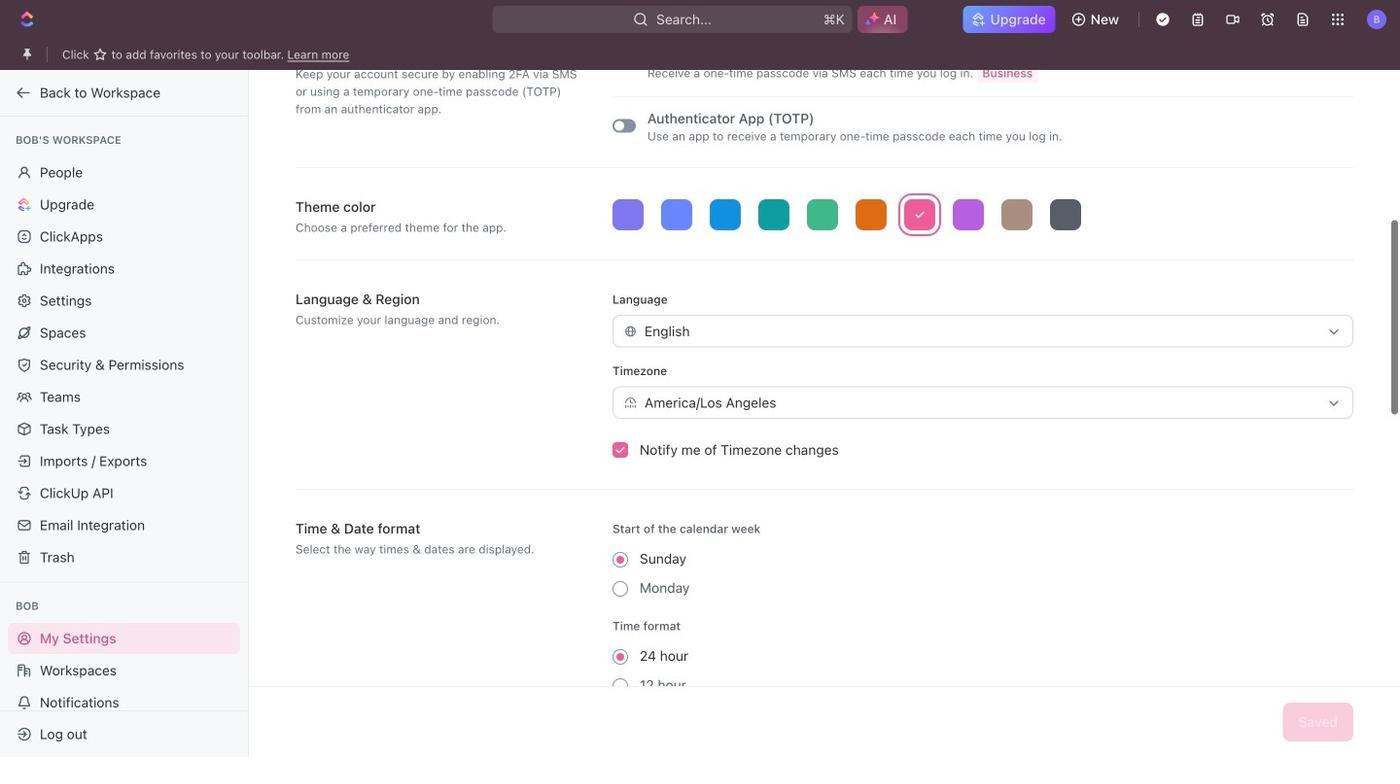 Task type: describe. For each thing, give the bounding box(es) containing it.
2 option from the left
[[661, 199, 692, 231]]

available on business plans or higher element
[[977, 63, 1039, 83]]

1 option from the left
[[613, 199, 644, 231]]

6 option from the left
[[856, 199, 887, 231]]

8 option from the left
[[953, 199, 984, 231]]

3 option from the left
[[710, 199, 741, 231]]



Task type: locate. For each thing, give the bounding box(es) containing it.
10 option from the left
[[1050, 199, 1081, 231]]

list box
[[613, 199, 1354, 231]]

None text field
[[645, 316, 1319, 347], [645, 388, 1319, 418], [645, 316, 1319, 347], [645, 388, 1319, 418]]

5 option from the left
[[807, 199, 838, 231]]

option
[[613, 199, 644, 231], [661, 199, 692, 231], [710, 199, 741, 231], [759, 199, 790, 231], [807, 199, 838, 231], [856, 199, 887, 231], [904, 199, 936, 231], [953, 199, 984, 231], [1002, 199, 1033, 231], [1050, 199, 1081, 231]]

4 option from the left
[[759, 199, 790, 231]]

None checkbox
[[613, 443, 628, 458]]

7 option from the left
[[904, 199, 936, 231]]

9 option from the left
[[1002, 199, 1033, 231]]



